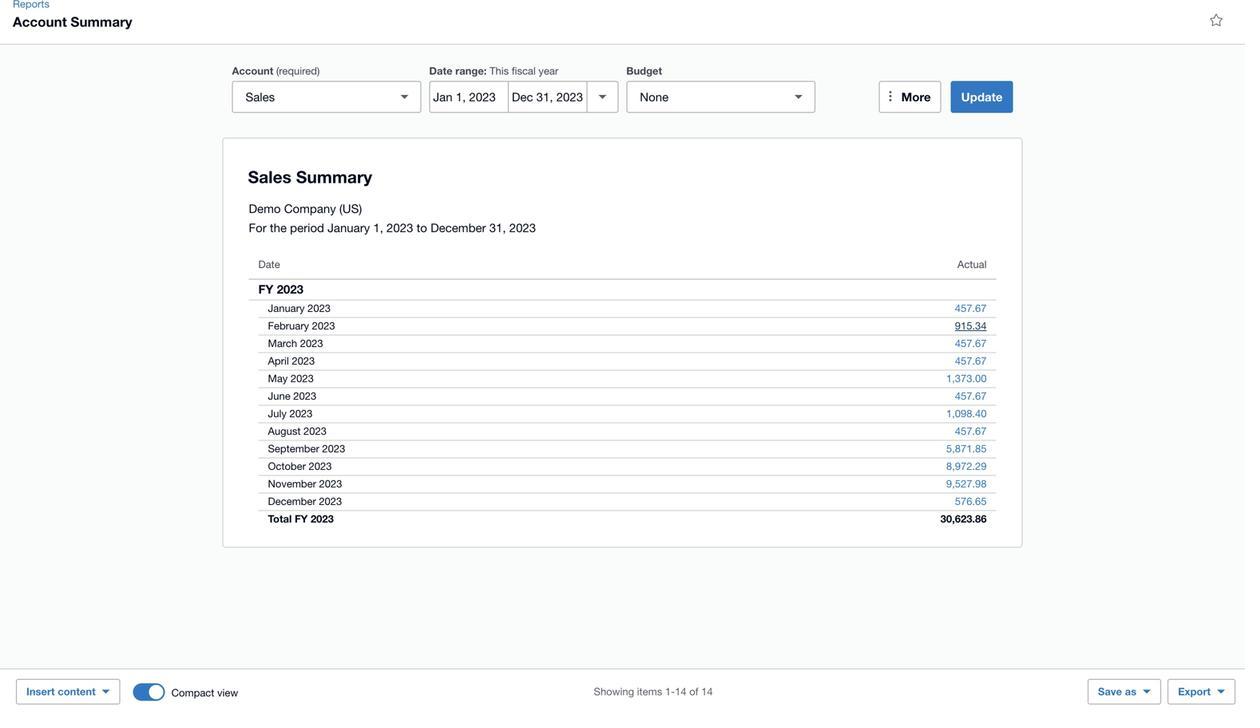 Task type: describe. For each thing, give the bounding box(es) containing it.
457.67 link for june 2023
[[946, 389, 997, 405]]

january inside demo company (us) for the period january 1, 2023 to december 31, 2023
[[328, 221, 370, 235]]

summary
[[71, 14, 132, 30]]

Report title field
[[244, 159, 990, 195]]

1 horizontal spatial fy
[[295, 513, 308, 526]]

november 2023
[[268, 478, 342, 490]]

fy 2023
[[258, 282, 303, 297]]

total
[[268, 513, 292, 526]]

(
[[276, 65, 279, 77]]

date for date
[[258, 258, 280, 271]]

list of convenience dates image
[[587, 81, 619, 113]]

457.67 link for january 2023
[[946, 301, 997, 317]]

february 2023
[[268, 320, 335, 332]]

april 2023
[[268, 355, 315, 367]]

5,871.85 link
[[937, 441, 997, 457]]

export
[[1178, 686, 1211, 699]]

may
[[268, 373, 288, 385]]

june 2023
[[268, 390, 316, 403]]

2023 for august 2023
[[304, 425, 327, 438]]

actual
[[958, 258, 987, 271]]

None text field
[[627, 82, 786, 112]]

31,
[[489, 221, 506, 235]]

0 vertical spatial fy
[[258, 282, 274, 297]]

report output element
[[249, 250, 997, 528]]

2023 right 1,
[[387, 221, 413, 235]]

items
[[637, 686, 662, 699]]

this
[[490, 65, 509, 77]]

september 2023
[[268, 443, 345, 455]]

august 2023
[[268, 425, 327, 438]]

november
[[268, 478, 316, 490]]

1,373.00 link
[[937, 371, 997, 387]]

january inside report output element
[[268, 302, 305, 315]]

915.34
[[955, 320, 987, 332]]

457.67 for june 2023
[[955, 390, 987, 403]]

2023 for december 2023
[[319, 496, 342, 508]]

576.65 link
[[946, 494, 997, 510]]

457.67 for august 2023
[[955, 425, 987, 438]]

of
[[690, 686, 699, 699]]

account summary
[[13, 14, 132, 30]]

1,098.40 link
[[937, 406, 997, 422]]

add to favourites image
[[1201, 4, 1233, 36]]

2 14 from the left
[[701, 686, 713, 699]]

september
[[268, 443, 319, 455]]

december 2023
[[268, 496, 342, 508]]

total fy 2023
[[268, 513, 334, 526]]

none field none
[[627, 81, 816, 113]]

march 2023
[[268, 337, 323, 350]]

9,527.98 link
[[937, 476, 997, 492]]

1,098.40
[[947, 408, 987, 420]]

content
[[58, 686, 96, 699]]

export button
[[1168, 680, 1236, 705]]

april
[[268, 355, 289, 367]]

2023 right 31,
[[509, 221, 536, 235]]

5,871.85
[[947, 443, 987, 455]]

2023 for april 2023
[[292, 355, 315, 367]]

457.67 link for april 2023
[[946, 353, 997, 369]]

Select end date field
[[509, 82, 587, 112]]

account for account summary
[[13, 14, 67, 30]]

8,972.29
[[947, 461, 987, 473]]

compact
[[171, 687, 214, 700]]



Task type: locate. For each thing, give the bounding box(es) containing it.
range
[[455, 65, 484, 77]]

457.67 link down the 915.34 link
[[946, 336, 997, 352]]

2 open image from the left
[[783, 81, 815, 113]]

none field sales
[[232, 81, 421, 113]]

457.67 link for march 2023
[[946, 336, 997, 352]]

2 none field from the left
[[627, 81, 816, 113]]

Sales text field
[[233, 82, 392, 112]]

company
[[284, 202, 336, 216]]

1 horizontal spatial open image
[[783, 81, 815, 113]]

period
[[290, 221, 324, 235]]

october
[[268, 461, 306, 473]]

august
[[268, 425, 301, 438]]

2023 for january 2023
[[308, 302, 331, 315]]

2023 for march 2023
[[300, 337, 323, 350]]

december
[[431, 221, 486, 235], [268, 496, 316, 508]]

)
[[317, 65, 320, 77]]

1 14 from the left
[[675, 686, 687, 699]]

457.67 link up 915.34
[[946, 301, 997, 317]]

more button
[[879, 81, 941, 113]]

october 2023
[[268, 461, 332, 473]]

more
[[902, 90, 931, 104]]

january 2023
[[268, 302, 331, 315]]

1,
[[373, 221, 383, 235]]

None field
[[232, 81, 421, 113], [627, 81, 816, 113]]

2023 for november 2023
[[319, 478, 342, 490]]

2023 down the 'may 2023'
[[293, 390, 316, 403]]

as
[[1125, 686, 1137, 699]]

2023 down february 2023
[[300, 337, 323, 350]]

january up february
[[268, 302, 305, 315]]

457.67 link
[[946, 301, 997, 317], [946, 336, 997, 352], [946, 353, 997, 369], [946, 389, 997, 405], [946, 424, 997, 440]]

date range : this fiscal year
[[429, 65, 559, 77]]

0 horizontal spatial fy
[[258, 282, 274, 297]]

fy down "december 2023"
[[295, 513, 308, 526]]

1 vertical spatial date
[[258, 258, 280, 271]]

date for date range : this fiscal year
[[429, 65, 453, 77]]

1 open image from the left
[[389, 81, 420, 113]]

1 horizontal spatial december
[[431, 221, 486, 235]]

demo
[[249, 202, 281, 216]]

view
[[217, 687, 238, 700]]

2023 down september 2023
[[309, 461, 332, 473]]

insert content
[[26, 686, 96, 699]]

insert content button
[[16, 680, 120, 705]]

576.65
[[955, 496, 987, 508]]

date inside report output element
[[258, 258, 280, 271]]

1 none field from the left
[[232, 81, 421, 113]]

save as
[[1098, 686, 1137, 699]]

update button
[[951, 81, 1013, 113]]

457.67 down the 915.34 link
[[955, 337, 987, 350]]

9,527.98
[[947, 478, 987, 490]]

2023 for may 2023
[[291, 373, 314, 385]]

year
[[539, 65, 559, 77]]

account left 'summary'
[[13, 14, 67, 30]]

1 horizontal spatial january
[[328, 221, 370, 235]]

2023 up august 2023
[[290, 408, 313, 420]]

0 horizontal spatial none field
[[232, 81, 421, 113]]

budget
[[627, 65, 662, 77]]

457.67 up 1,373.00
[[955, 355, 987, 367]]

account
[[13, 14, 67, 30], [232, 65, 273, 77]]

fy up january 2023 at top left
[[258, 282, 274, 297]]

2023 for september 2023
[[322, 443, 345, 455]]

open image for none text field
[[783, 81, 815, 113]]

2023 up february 2023
[[308, 302, 331, 315]]

2023 up september 2023
[[304, 425, 327, 438]]

14 right of
[[701, 686, 713, 699]]

january down (us)
[[328, 221, 370, 235]]

january
[[328, 221, 370, 235], [268, 302, 305, 315]]

457.67 link for august 2023
[[946, 424, 997, 440]]

30,623.86
[[941, 513, 987, 526]]

457.67 link up 1,098.40
[[946, 389, 997, 405]]

december down the november
[[268, 496, 316, 508]]

2023 for june 2023
[[293, 390, 316, 403]]

4 457.67 link from the top
[[946, 389, 997, 405]]

457.67 for april 2023
[[955, 355, 987, 367]]

showing
[[594, 686, 634, 699]]

915.34 link
[[946, 318, 997, 334]]

december inside demo company (us) for the period january 1, 2023 to december 31, 2023
[[431, 221, 486, 235]]

3 457.67 from the top
[[955, 355, 987, 367]]

1,373.00
[[947, 373, 987, 385]]

5 457.67 link from the top
[[946, 424, 997, 440]]

0 horizontal spatial date
[[258, 258, 280, 271]]

1 457.67 link from the top
[[946, 301, 997, 317]]

december right to on the top
[[431, 221, 486, 235]]

march
[[268, 337, 297, 350]]

to
[[417, 221, 427, 235]]

account left the (
[[232, 65, 273, 77]]

(us)
[[339, 202, 362, 216]]

2023 up june 2023
[[291, 373, 314, 385]]

compact view
[[171, 687, 238, 700]]

2023 up october 2023
[[322, 443, 345, 455]]

1 vertical spatial account
[[232, 65, 273, 77]]

1 vertical spatial january
[[268, 302, 305, 315]]

update
[[961, 90, 1003, 104]]

1 horizontal spatial account
[[232, 65, 273, 77]]

date up fy 2023
[[258, 258, 280, 271]]

2 457.67 from the top
[[955, 337, 987, 350]]

fiscal
[[512, 65, 536, 77]]

8,972.29 link
[[937, 459, 997, 475]]

Select start date field
[[430, 82, 508, 112]]

2023 for february 2023
[[312, 320, 335, 332]]

february
[[268, 320, 309, 332]]

required
[[279, 65, 317, 77]]

2023 up "december 2023"
[[319, 478, 342, 490]]

1 457.67 from the top
[[955, 302, 987, 315]]

july
[[268, 408, 287, 420]]

account ( required )
[[232, 65, 320, 77]]

2023 down november 2023
[[319, 496, 342, 508]]

1 horizontal spatial none field
[[627, 81, 816, 113]]

457.67 down 1,373.00 link
[[955, 390, 987, 403]]

insert
[[26, 686, 55, 699]]

0 horizontal spatial january
[[268, 302, 305, 315]]

457.67 up 915.34
[[955, 302, 987, 315]]

457.67 down the 1,098.40 link
[[955, 425, 987, 438]]

1-
[[665, 686, 675, 699]]

showing items 1-14 of 14
[[594, 686, 713, 699]]

july 2023
[[268, 408, 313, 420]]

fy
[[258, 282, 274, 297], [295, 513, 308, 526]]

0 horizontal spatial december
[[268, 496, 316, 508]]

1 vertical spatial december
[[268, 496, 316, 508]]

2023
[[387, 221, 413, 235], [509, 221, 536, 235], [277, 282, 303, 297], [308, 302, 331, 315], [312, 320, 335, 332], [300, 337, 323, 350], [292, 355, 315, 367], [291, 373, 314, 385], [293, 390, 316, 403], [290, 408, 313, 420], [304, 425, 327, 438], [322, 443, 345, 455], [309, 461, 332, 473], [319, 478, 342, 490], [319, 496, 342, 508], [311, 513, 334, 526]]

457.67
[[955, 302, 987, 315], [955, 337, 987, 350], [955, 355, 987, 367], [955, 390, 987, 403], [955, 425, 987, 438]]

1 vertical spatial fy
[[295, 513, 308, 526]]

1 horizontal spatial 14
[[701, 686, 713, 699]]

june
[[268, 390, 291, 403]]

open image
[[389, 81, 420, 113], [783, 81, 815, 113]]

2023 down january 2023 at top left
[[312, 320, 335, 332]]

december inside report output element
[[268, 496, 316, 508]]

457.67 link up 1,373.00
[[946, 353, 997, 369]]

3 457.67 link from the top
[[946, 353, 997, 369]]

account for account ( required )
[[232, 65, 273, 77]]

0 vertical spatial account
[[13, 14, 67, 30]]

457.67 for january 2023
[[955, 302, 987, 315]]

2023 down march 2023
[[292, 355, 315, 367]]

0 horizontal spatial account
[[13, 14, 67, 30]]

0 horizontal spatial 14
[[675, 686, 687, 699]]

2 457.67 link from the top
[[946, 336, 997, 352]]

the
[[270, 221, 287, 235]]

2023 for fy 2023
[[277, 282, 303, 297]]

0 horizontal spatial open image
[[389, 81, 420, 113]]

2023 down "december 2023"
[[311, 513, 334, 526]]

1 horizontal spatial date
[[429, 65, 453, 77]]

2023 for october 2023
[[309, 461, 332, 473]]

0 vertical spatial january
[[328, 221, 370, 235]]

5 457.67 from the top
[[955, 425, 987, 438]]

may 2023
[[268, 373, 314, 385]]

date
[[429, 65, 453, 77], [258, 258, 280, 271]]

:
[[484, 65, 487, 77]]

4 457.67 from the top
[[955, 390, 987, 403]]

14 left of
[[675, 686, 687, 699]]

457.67 link up 5,871.85
[[946, 424, 997, 440]]

open image for sales text field
[[389, 81, 420, 113]]

0 vertical spatial date
[[429, 65, 453, 77]]

14
[[675, 686, 687, 699], [701, 686, 713, 699]]

0 vertical spatial december
[[431, 221, 486, 235]]

2023 for july 2023
[[290, 408, 313, 420]]

save as button
[[1088, 680, 1162, 705]]

for
[[249, 221, 267, 235]]

demo company (us) for the period january 1, 2023 to december 31, 2023
[[249, 202, 536, 235]]

save
[[1098, 686, 1122, 699]]

2023 up january 2023 at top left
[[277, 282, 303, 297]]

457.67 for march 2023
[[955, 337, 987, 350]]

date left range
[[429, 65, 453, 77]]



Task type: vqa. For each thing, say whether or not it's contained in the screenshot.


